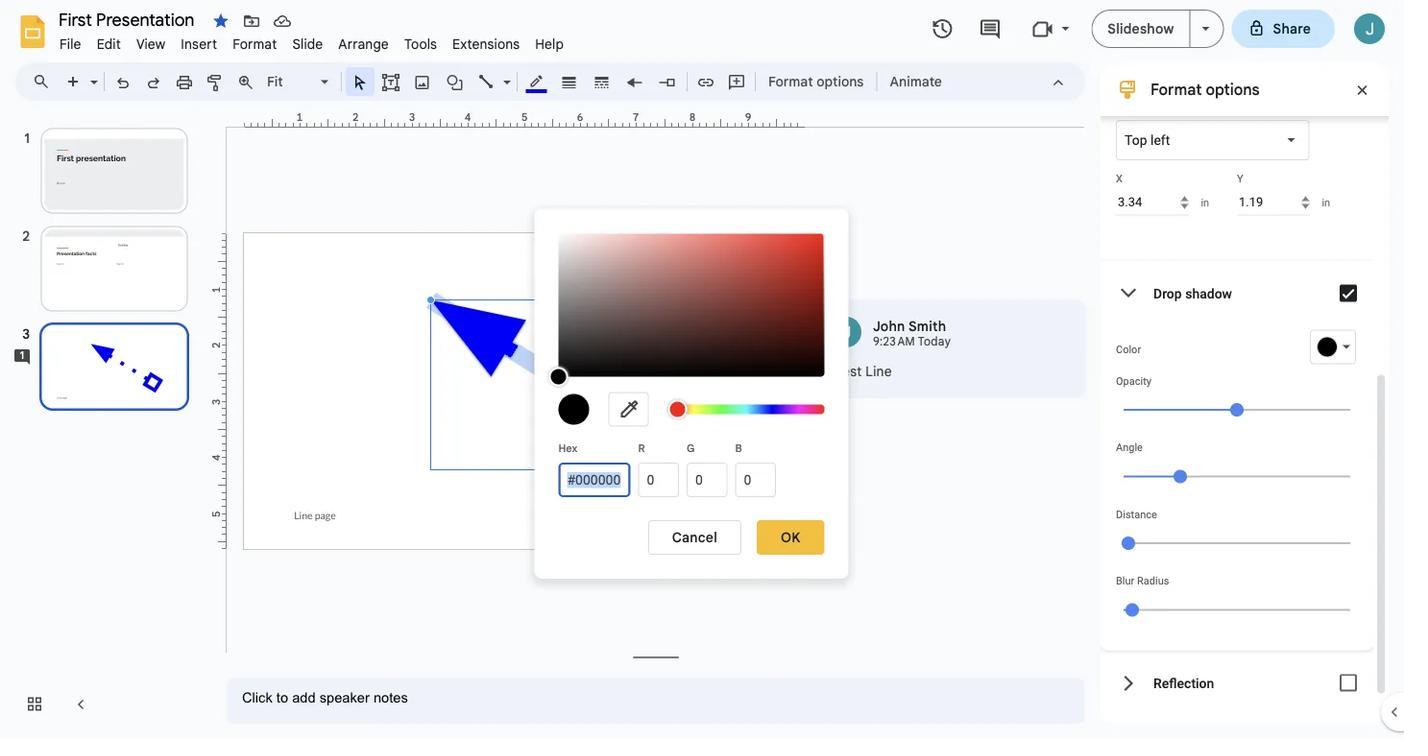 Task type: locate. For each thing, give the bounding box(es) containing it.
john smith 9:23 am today
[[873, 318, 951, 349]]

options
[[817, 73, 864, 90], [1206, 80, 1260, 99]]

y
[[1237, 173, 1243, 185]]

1 in from the left
[[1201, 197, 1209, 209]]

1 horizontal spatial options
[[1206, 80, 1260, 99]]

smith
[[909, 318, 946, 335]]

cancel button
[[648, 521, 741, 555]]

options down share. private to only me. image
[[1206, 80, 1260, 99]]

radius
[[1137, 576, 1169, 588]]

0 horizontal spatial format options
[[768, 73, 864, 90]]

Hex color text field
[[558, 463, 631, 497]]

options inside section
[[1206, 80, 1260, 99]]

dialog
[[534, 209, 849, 579]]

test line
[[836, 363, 892, 380]]

blur
[[1116, 576, 1135, 588]]

in for y
[[1322, 197, 1330, 209]]

slider
[[549, 233, 825, 387], [668, 400, 825, 419]]

menu bar
[[52, 25, 572, 57]]

2 in from the left
[[1322, 197, 1330, 209]]

john smith image
[[831, 317, 861, 348]]

0 horizontal spatial in
[[1201, 197, 1209, 209]]

drop
[[1153, 286, 1182, 302]]

distance
[[1116, 509, 1157, 521]]

1 horizontal spatial format options
[[1151, 80, 1260, 99]]

Toggle shadow checkbox
[[1329, 275, 1368, 313]]

B text field
[[735, 463, 776, 497]]

distance slider
[[1116, 521, 1358, 565]]

options left animate
[[817, 73, 864, 90]]

0 horizontal spatial format
[[768, 73, 813, 90]]

G text field
[[687, 463, 728, 497]]

X position, measured in inches. Value must be between -58712 and 58712 text field
[[1116, 190, 1188, 216]]

format inside format options section
[[1151, 80, 1202, 99]]

in
[[1201, 197, 1209, 209], [1322, 197, 1330, 209]]

animate button
[[881, 67, 951, 96]]

in right the y position, measured in inches. value must be between -58712 and 58712 text field
[[1322, 197, 1330, 209]]

format options button
[[760, 67, 872, 96]]

in for x
[[1201, 197, 1209, 209]]

R text field
[[638, 463, 679, 497]]

format options inside button
[[768, 73, 864, 90]]

Y position, measured in inches. Value must be between -58712 and 58712 text field
[[1237, 190, 1309, 216]]

1 horizontal spatial format
[[1151, 80, 1202, 99]]

list containing john smith
[[815, 300, 1086, 399]]

animate
[[890, 73, 942, 90]]

1 horizontal spatial in
[[1322, 197, 1330, 209]]

b
[[735, 442, 742, 455]]

navigation
[[0, 109, 211, 740]]

list inside format options application
[[815, 300, 1086, 399]]

9:23 am
[[873, 335, 915, 349]]

format options
[[768, 73, 864, 90], [1151, 80, 1260, 99]]

1 vertical spatial slider
[[668, 400, 825, 419]]

format options inside section
[[1151, 80, 1260, 99]]

dialog containing cancel
[[534, 209, 849, 579]]

list
[[815, 300, 1086, 399]]

in right x position, measured in inches. value must be between -58712 and 58712 text field
[[1201, 197, 1209, 209]]

0 horizontal spatial options
[[817, 73, 864, 90]]

format
[[768, 73, 813, 90], [1151, 80, 1202, 99]]

format options section
[[1101, 38, 1389, 740]]

blur radius
[[1116, 576, 1169, 588]]

0 vertical spatial slider
[[549, 233, 825, 387]]



Task type: vqa. For each thing, say whether or not it's contained in the screenshot.
Animate button
yes



Task type: describe. For each thing, give the bounding box(es) containing it.
Rename text field
[[52, 8, 206, 31]]

g
[[687, 442, 695, 455]]

test
[[836, 363, 862, 380]]

Menus field
[[24, 68, 66, 95]]

cancel
[[672, 529, 717, 546]]

x
[[1116, 173, 1123, 185]]

from
[[1116, 104, 1140, 116]]

format inside the "format options" button
[[768, 73, 813, 90]]

menu bar inside menu bar banner
[[52, 25, 572, 57]]

r
[[638, 442, 645, 455]]

opacity
[[1116, 376, 1151, 388]]

john
[[873, 318, 905, 335]]

drop shadow
[[1153, 286, 1232, 302]]

line
[[866, 363, 892, 380]]

Star checkbox
[[207, 8, 234, 35]]

options inside button
[[817, 73, 864, 90]]

drop shadow tab
[[1101, 261, 1373, 327]]

shadow
[[1185, 286, 1232, 302]]

ok button
[[757, 521, 825, 555]]

hex
[[558, 442, 577, 455]]

dialog inside format options application
[[534, 209, 849, 579]]

ok
[[781, 529, 800, 546]]

format options application
[[0, 0, 1404, 740]]

opacity slider
[[1116, 388, 1358, 432]]

color
[[1116, 344, 1141, 356]]

color: black element
[[558, 394, 589, 425]]

navigation inside format options application
[[0, 109, 211, 740]]

main toolbar
[[57, 67, 952, 96]]

angle
[[1116, 442, 1143, 454]]

blur radius slider
[[1116, 588, 1358, 632]]

menu bar banner
[[0, 0, 1404, 740]]

share. private to only me. image
[[1248, 20, 1265, 37]]

today
[[918, 335, 951, 349]]

angle slider
[[1116, 454, 1358, 498]]



